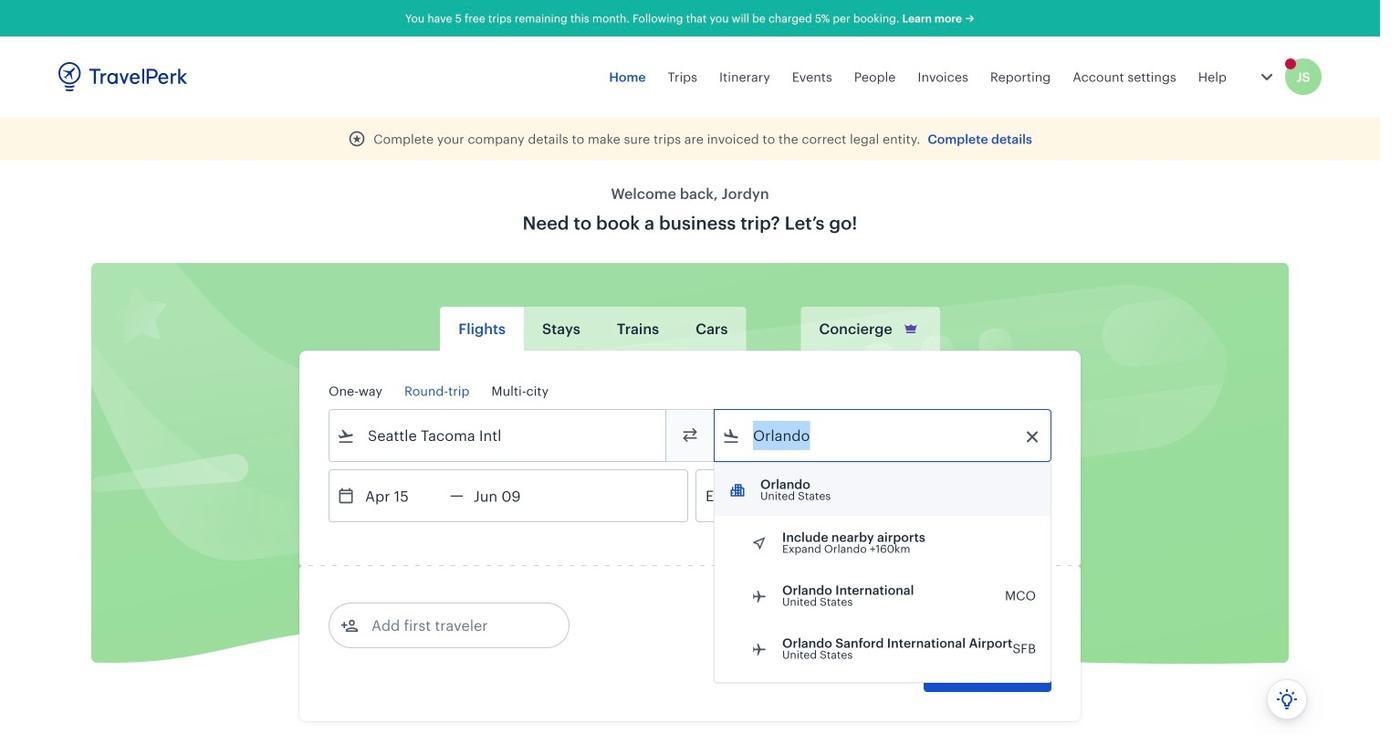 Task type: describe. For each thing, give the bounding box(es) containing it.
Return text field
[[464, 470, 559, 521]]

Add first traveler search field
[[359, 611, 549, 640]]

To search field
[[741, 421, 1027, 450]]



Task type: vqa. For each thing, say whether or not it's contained in the screenshot.
Move forward to switch to the next month. image
no



Task type: locate. For each thing, give the bounding box(es) containing it.
Depart text field
[[355, 470, 450, 521]]

From search field
[[355, 421, 642, 450]]



